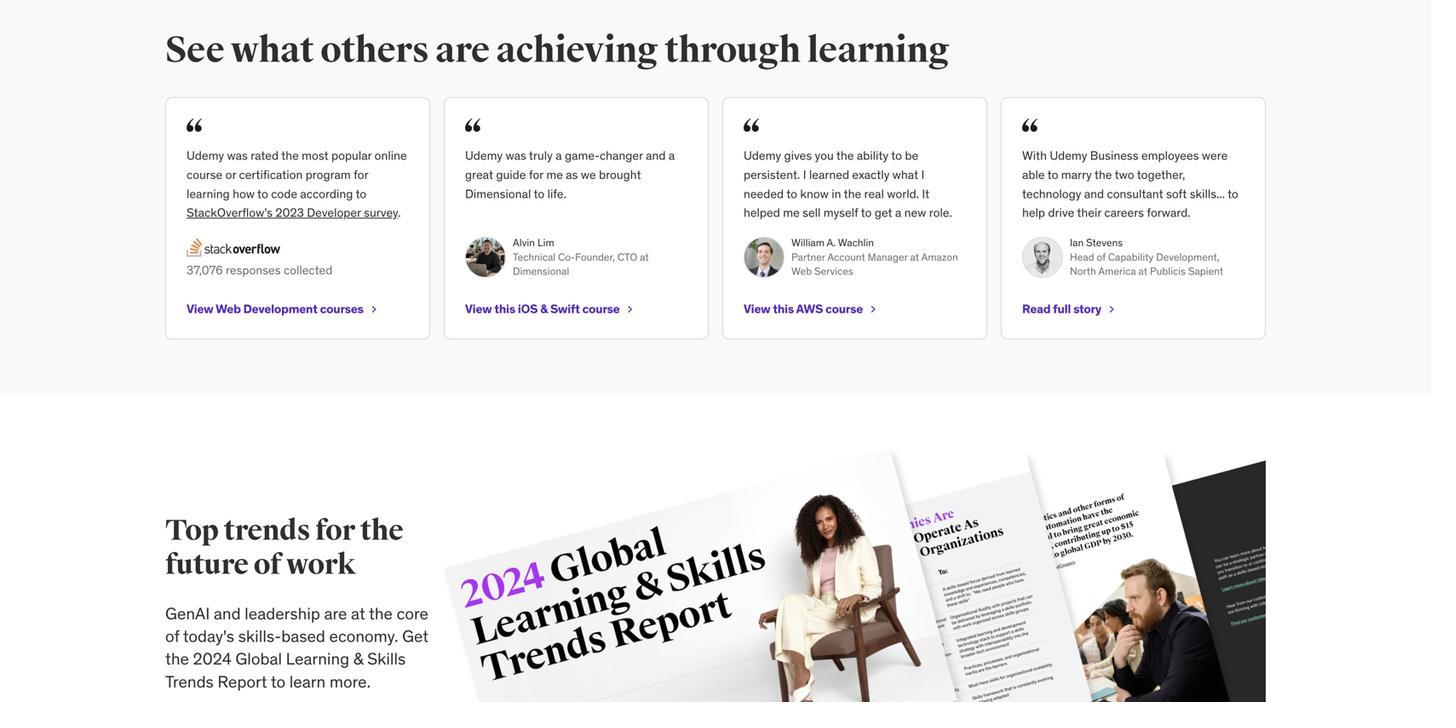 Task type: vqa. For each thing, say whether or not it's contained in the screenshot.
"policy"
no



Task type: locate. For each thing, give the bounding box(es) containing it.
0 horizontal spatial are
[[324, 603, 347, 624]]

0 vertical spatial and
[[646, 148, 666, 163]]

code
[[271, 186, 297, 201]]

view left ios
[[465, 301, 492, 317]]

and right changer
[[646, 148, 666, 163]]

the up trends
[[165, 649, 189, 669]]

udemy gives you the ability to be persistent. i learned exactly what i needed to know in the real world. it helped me sell myself to get a new role.
[[744, 148, 953, 220]]

game-
[[565, 148, 600, 163]]

0 vertical spatial what
[[231, 28, 314, 72]]

was up or
[[227, 148, 248, 163]]

of
[[1097, 250, 1106, 264], [254, 547, 281, 583], [165, 626, 179, 647]]

1 vertical spatial are
[[324, 603, 347, 624]]

2 horizontal spatial a
[[896, 205, 902, 220]]

through
[[665, 28, 801, 72]]

to
[[892, 148, 903, 163], [1048, 167, 1059, 182], [257, 186, 268, 201], [356, 186, 367, 201], [534, 186, 545, 201], [787, 186, 798, 201], [1228, 186, 1239, 201], [861, 205, 872, 220], [271, 671, 286, 692]]

2 horizontal spatial view
[[744, 301, 771, 317]]

and up the today's
[[214, 603, 241, 624]]

needed
[[744, 186, 784, 201]]

life.
[[548, 186, 567, 201]]

2023
[[276, 205, 304, 220]]

the left the most
[[281, 148, 299, 163]]

this left ios
[[495, 301, 516, 317]]

1 vertical spatial dimensional
[[513, 265, 570, 278]]

udemy inside udemy was truly a game-changer and a great guide for me as we brought dimensional to life.
[[465, 148, 503, 163]]

1 view from the left
[[187, 301, 213, 317]]

2 was from the left
[[506, 148, 527, 163]]

survey
[[364, 205, 398, 220]]

4 xsmall image from the left
[[1105, 302, 1119, 316]]

udemy inside udemy was rated the most popular online course or certification program for learning how to code according to stackoverflow's 2023 developer survey .
[[187, 148, 224, 163]]

1 horizontal spatial view
[[465, 301, 492, 317]]

new
[[905, 205, 927, 220]]

popular
[[332, 148, 372, 163]]

xsmall image down cto
[[624, 302, 637, 316]]

of inside genai and leadership are at the core of today's skills-based economy. get the 2024 global learning & skills trends report to learn more.
[[165, 626, 179, 647]]

of inside the ian stevens head of capability development, north america at publicis sapient
[[1097, 250, 1106, 264]]

udemy
[[187, 148, 224, 163], [465, 148, 503, 163], [744, 148, 782, 163], [1050, 148, 1088, 163]]

of up 'leadership'
[[254, 547, 281, 583]]

udemy up marry
[[1050, 148, 1088, 163]]

technology
[[1023, 186, 1082, 201]]

what up world.
[[893, 167, 919, 182]]

0 horizontal spatial view
[[187, 301, 213, 317]]

2 udemy from the left
[[465, 148, 503, 163]]

were
[[1202, 148, 1228, 163]]

3 udemy from the left
[[744, 148, 782, 163]]

0 vertical spatial me
[[547, 167, 563, 182]]

udemy was rated the most popular online course or certification program for learning how to code according to stackoverflow's 2023 developer survey .
[[187, 148, 407, 220]]

2 vertical spatial of
[[165, 626, 179, 647]]

xsmall image inside the read full story link
[[1105, 302, 1119, 316]]

the up economy.
[[369, 603, 393, 624]]

i up it
[[922, 167, 925, 182]]

the left two
[[1095, 167, 1113, 182]]

2 horizontal spatial and
[[1085, 186, 1105, 201]]

0 horizontal spatial of
[[165, 626, 179, 647]]

what right see
[[231, 28, 314, 72]]

stevens
[[1087, 236, 1123, 249]]

2024
[[193, 649, 232, 669]]

3 view from the left
[[744, 301, 771, 317]]

are inside see what others are achieving through learning "element"
[[436, 28, 490, 72]]

2 this from the left
[[773, 301, 794, 317]]

ios
[[518, 301, 538, 317]]

1 horizontal spatial a
[[669, 148, 675, 163]]

course left or
[[187, 167, 223, 182]]

0 vertical spatial of
[[1097, 250, 1106, 264]]

1 xsmall image from the left
[[367, 302, 381, 316]]

services
[[815, 265, 854, 278]]

4 udemy from the left
[[1050, 148, 1088, 163]]

was for guide
[[506, 148, 527, 163]]

0 vertical spatial &
[[541, 301, 548, 317]]

course right swift
[[583, 301, 620, 317]]

me left as
[[547, 167, 563, 182]]

i down gives on the right top
[[804, 167, 807, 182]]

i
[[804, 167, 807, 182], [922, 167, 925, 182]]

what
[[231, 28, 314, 72], [893, 167, 919, 182]]

was for certification
[[227, 148, 248, 163]]

2 horizontal spatial of
[[1097, 250, 1106, 264]]

more.
[[330, 671, 371, 692]]

genai
[[165, 603, 210, 624]]

future
[[165, 547, 249, 583]]

3 xsmall image from the left
[[867, 302, 880, 316]]

this left aws
[[773, 301, 794, 317]]

2 xsmall image from the left
[[624, 302, 637, 316]]

udemy business reports image
[[444, 394, 1266, 702]]

for down popular on the left
[[354, 167, 368, 182]]

2 view from the left
[[465, 301, 492, 317]]

are for at
[[324, 603, 347, 624]]

1 horizontal spatial are
[[436, 28, 490, 72]]

0 horizontal spatial was
[[227, 148, 248, 163]]

was
[[227, 148, 248, 163], [506, 148, 527, 163]]

1 horizontal spatial i
[[922, 167, 925, 182]]

top trends for the future of work
[[165, 513, 404, 583]]

the
[[281, 148, 299, 163], [837, 148, 854, 163], [1095, 167, 1113, 182], [844, 186, 862, 201], [360, 513, 404, 548], [369, 603, 393, 624], [165, 649, 189, 669]]

william a. wachlin image
[[744, 237, 785, 278]]

1 horizontal spatial learning
[[807, 28, 950, 72]]

.
[[398, 205, 401, 220]]

0 vertical spatial learning
[[807, 28, 950, 72]]

report
[[218, 671, 267, 692]]

0 vertical spatial web
[[792, 265, 812, 278]]

xsmall image
[[367, 302, 381, 316], [624, 302, 637, 316], [867, 302, 880, 316], [1105, 302, 1119, 316]]

the inside 'top trends for the future of work'
[[360, 513, 404, 548]]

0 horizontal spatial &
[[354, 649, 363, 669]]

consultant
[[1108, 186, 1164, 201]]

to left "know"
[[787, 186, 798, 201]]

0 horizontal spatial what
[[231, 28, 314, 72]]

and
[[646, 148, 666, 163], [1085, 186, 1105, 201], [214, 603, 241, 624]]

at up economy.
[[351, 603, 365, 624]]

was up guide
[[506, 148, 527, 163]]

leadership
[[245, 603, 320, 624]]

udemy for udemy gives you the ability to be persistent. i learned exactly what i needed to know in the real world. it helped me sell myself to get a new role.
[[744, 148, 782, 163]]

1 horizontal spatial web
[[792, 265, 812, 278]]

udemy up great
[[465, 148, 503, 163]]

1 horizontal spatial &
[[541, 301, 548, 317]]

helped
[[744, 205, 781, 220]]

was inside udemy was rated the most popular online course or certification program for learning how to code according to stackoverflow's 2023 developer survey .
[[227, 148, 248, 163]]

view down william a. wachlin image on the top right of the page
[[744, 301, 771, 317]]

xsmall image for view this aws course
[[867, 302, 880, 316]]

work
[[286, 547, 356, 583]]

for down the "truly"
[[529, 167, 544, 182]]

1 horizontal spatial me
[[783, 205, 800, 220]]

global
[[236, 649, 282, 669]]

for right trends
[[315, 513, 355, 548]]

0 horizontal spatial course
[[187, 167, 223, 182]]

technical
[[513, 250, 556, 264]]

& inside see what others are achieving through learning "element"
[[541, 301, 548, 317]]

xsmall image inside view web development courses link
[[367, 302, 381, 316]]

37,076
[[187, 262, 223, 278]]

alvin lim image
[[465, 237, 506, 278]]

manager
[[868, 250, 908, 264]]

at left amazon
[[911, 250, 920, 264]]

1 vertical spatial &
[[354, 649, 363, 669]]

at right cto
[[640, 250, 649, 264]]

publicis
[[1151, 265, 1186, 278]]

and up their
[[1085, 186, 1105, 201]]

together,
[[1138, 167, 1186, 182]]

to inside genai and leadership are at the core of today's skills-based economy. get the 2024 global learning & skills trends report to learn more.
[[271, 671, 286, 692]]

2 vertical spatial and
[[214, 603, 241, 624]]

developer
[[307, 205, 361, 220]]

1 horizontal spatial this
[[773, 301, 794, 317]]

1 vertical spatial me
[[783, 205, 800, 220]]

the right work
[[360, 513, 404, 548]]

certification
[[239, 167, 303, 182]]

get
[[402, 626, 429, 647]]

of down stevens
[[1097, 250, 1106, 264]]

xsmall image for view web development courses
[[367, 302, 381, 316]]

careers
[[1105, 205, 1145, 220]]

1 udemy from the left
[[187, 148, 224, 163]]

0 horizontal spatial i
[[804, 167, 807, 182]]

1 horizontal spatial of
[[254, 547, 281, 583]]

xsmall image right story
[[1105, 302, 1119, 316]]

1 horizontal spatial course
[[583, 301, 620, 317]]

udemy inside udemy gives you the ability to be persistent. i learned exactly what i needed to know in the real world. it helped me sell myself to get a new role.
[[744, 148, 782, 163]]

dimensional inside udemy was truly a game-changer and a great guide for me as we brought dimensional to life.
[[465, 186, 531, 201]]

xsmall image inside view this ios & swift course link
[[624, 302, 637, 316]]

to left "learn"
[[271, 671, 286, 692]]

real
[[865, 186, 885, 201]]

of down genai
[[165, 626, 179, 647]]

others
[[321, 28, 429, 72]]

be
[[905, 148, 919, 163]]

alvin
[[513, 236, 535, 249]]

me
[[547, 167, 563, 182], [783, 205, 800, 220]]

1 horizontal spatial was
[[506, 148, 527, 163]]

udemy for udemy was truly a game-changer and a great guide for me as we brought dimensional to life.
[[465, 148, 503, 163]]

web inside william a. wachlin partner account manager at amazon web services
[[792, 265, 812, 278]]

1 horizontal spatial what
[[893, 167, 919, 182]]

a right get
[[896, 205, 902, 220]]

0 horizontal spatial this
[[495, 301, 516, 317]]

web down the partner
[[792, 265, 812, 278]]

to left the 'be'
[[892, 148, 903, 163]]

0 horizontal spatial me
[[547, 167, 563, 182]]

& down economy.
[[354, 649, 363, 669]]

view this ios & swift course link
[[465, 301, 637, 317]]

how
[[233, 186, 255, 201]]

of inside 'top trends for the future of work'
[[254, 547, 281, 583]]

1 vertical spatial and
[[1085, 186, 1105, 201]]

1 vertical spatial of
[[254, 547, 281, 583]]

1 was from the left
[[227, 148, 248, 163]]

are inside genai and leadership are at the core of today's skills-based economy. get the 2024 global learning & skills trends report to learn more.
[[324, 603, 347, 624]]

partner
[[792, 250, 826, 264]]

a right changer
[[669, 148, 675, 163]]

0 horizontal spatial learning
[[187, 186, 230, 201]]

was inside udemy was truly a game-changer and a great guide for me as we brought dimensional to life.
[[506, 148, 527, 163]]

xsmall image inside view this aws course link
[[867, 302, 880, 316]]

course inside udemy was rated the most popular online course or certification program for learning how to code according to stackoverflow's 2023 developer survey .
[[187, 167, 223, 182]]

0 vertical spatial dimensional
[[465, 186, 531, 201]]

0 horizontal spatial and
[[214, 603, 241, 624]]

story
[[1074, 301, 1102, 317]]

this
[[495, 301, 516, 317], [773, 301, 794, 317]]

cto
[[618, 250, 638, 264]]

program
[[306, 167, 351, 182]]

the right in
[[844, 186, 862, 201]]

you
[[815, 148, 834, 163]]

a right the "truly"
[[556, 148, 562, 163]]

udemy up 'persistent.'
[[744, 148, 782, 163]]

forward.
[[1147, 205, 1191, 220]]

to left life.
[[534, 186, 545, 201]]

and inside udemy was truly a game-changer and a great guide for me as we brought dimensional to life.
[[646, 148, 666, 163]]

2 i from the left
[[922, 167, 925, 182]]

me left sell
[[783, 205, 800, 220]]

drive
[[1049, 205, 1075, 220]]

swift
[[551, 301, 580, 317]]

according
[[300, 186, 353, 201]]

development
[[243, 301, 318, 317]]

xsmall image right courses on the left of the page
[[367, 302, 381, 316]]

brought
[[599, 167, 641, 182]]

ian
[[1070, 236, 1084, 249]]

view
[[187, 301, 213, 317], [465, 301, 492, 317], [744, 301, 771, 317]]

view for view web development courses
[[187, 301, 213, 317]]

and inside genai and leadership are at the core of today's skills-based economy. get the 2024 global learning & skills trends report to learn more.
[[214, 603, 241, 624]]

marry
[[1062, 167, 1092, 182]]

& right ios
[[541, 301, 548, 317]]

stackoverflow's
[[187, 205, 273, 220]]

dimensional down guide
[[465, 186, 531, 201]]

me inside udemy was truly a game-changer and a great guide for me as we brought dimensional to life.
[[547, 167, 563, 182]]

udemy left rated at the left of page
[[187, 148, 224, 163]]

1 vertical spatial learning
[[187, 186, 230, 201]]

are for achieving
[[436, 28, 490, 72]]

course right aws
[[826, 301, 863, 317]]

what inside udemy gives you the ability to be persistent. i learned exactly what i needed to know in the real world. it helped me sell myself to get a new role.
[[893, 167, 919, 182]]

1 this from the left
[[495, 301, 516, 317]]

1 horizontal spatial and
[[646, 148, 666, 163]]

for
[[354, 167, 368, 182], [529, 167, 544, 182], [315, 513, 355, 548]]

view down '37,076'
[[187, 301, 213, 317]]

at down "capability" in the right of the page
[[1139, 265, 1148, 278]]

1 vertical spatial what
[[893, 167, 919, 182]]

0 vertical spatial are
[[436, 28, 490, 72]]

&
[[541, 301, 548, 317], [354, 649, 363, 669]]

dimensional down 'technical'
[[513, 265, 570, 278]]

help
[[1023, 205, 1046, 220]]

to up survey
[[356, 186, 367, 201]]

0 horizontal spatial web
[[216, 301, 241, 317]]

learning
[[807, 28, 950, 72], [187, 186, 230, 201]]

xsmall image down william a. wachlin partner account manager at amazon web services
[[867, 302, 880, 316]]

head
[[1070, 250, 1095, 264]]

udemy was truly a game-changer and a great guide for me as we brought dimensional to life.
[[465, 148, 675, 201]]

web down '37,076'
[[216, 301, 241, 317]]

this for aws
[[773, 301, 794, 317]]

for inside udemy was rated the most popular online course or certification program for learning how to code according to stackoverflow's 2023 developer survey .
[[354, 167, 368, 182]]

xsmall image for view this ios & swift course
[[624, 302, 637, 316]]

we
[[581, 167, 596, 182]]

a inside udemy gives you the ability to be persistent. i learned exactly what i needed to know in the real world. it helped me sell myself to get a new role.
[[896, 205, 902, 220]]



Task type: describe. For each thing, give the bounding box(es) containing it.
to right "how"
[[257, 186, 268, 201]]

udemy for udemy was rated the most popular online course or certification program for learning how to code according to stackoverflow's 2023 developer survey .
[[187, 148, 224, 163]]

the right you
[[837, 148, 854, 163]]

to inside udemy was truly a game-changer and a great guide for me as we brought dimensional to life.
[[534, 186, 545, 201]]

to right skills...
[[1228, 186, 1239, 201]]

economy.
[[329, 626, 398, 647]]

william
[[792, 236, 825, 249]]

view this aws course
[[744, 301, 863, 317]]

this for ios
[[495, 301, 516, 317]]

to up technology
[[1048, 167, 1059, 182]]

udemy inside "with udemy business employees were able to marry the two together, technology and consultant soft skills... to help drive their careers forward."
[[1050, 148, 1088, 163]]

alvin lim technical co-founder, cto at dimensional
[[513, 236, 649, 278]]

capability
[[1109, 250, 1154, 264]]

dimensional inside alvin lim technical co-founder, cto at dimensional
[[513, 265, 570, 278]]

ian stevens head of capability development, north america at publicis sapient
[[1070, 236, 1224, 278]]

responses
[[226, 262, 281, 278]]

2 horizontal spatial course
[[826, 301, 863, 317]]

able
[[1023, 167, 1045, 182]]

read full story
[[1023, 301, 1102, 317]]

online
[[375, 148, 407, 163]]

genai and leadership are at the core of today's skills-based economy. get the 2024 global learning & skills trends report to learn more.
[[165, 603, 429, 692]]

it
[[922, 186, 930, 201]]

see
[[165, 28, 225, 72]]

courses
[[320, 301, 364, 317]]

know
[[801, 186, 829, 201]]

business
[[1091, 148, 1139, 163]]

account
[[828, 250, 866, 264]]

at inside the ian stevens head of capability development, north america at publicis sapient
[[1139, 265, 1148, 278]]

top
[[165, 513, 219, 548]]

truly
[[529, 148, 553, 163]]

see what others are achieving through learning
[[165, 28, 950, 72]]

view for view this aws course
[[744, 301, 771, 317]]

1 i from the left
[[804, 167, 807, 182]]

for inside 'top trends for the future of work'
[[315, 513, 355, 548]]

see what others are achieving through learning element
[[165, 28, 1266, 340]]

full
[[1054, 301, 1071, 317]]

sell
[[803, 205, 821, 220]]

skills...
[[1190, 186, 1226, 201]]

trends
[[165, 671, 214, 692]]

as
[[566, 167, 578, 182]]

learning
[[286, 649, 350, 669]]

learn
[[290, 671, 326, 692]]

and inside "with udemy business employees were able to marry the two together, technology and consultant soft skills... to help drive their careers forward."
[[1085, 186, 1105, 201]]

learned
[[810, 167, 850, 182]]

view this aws course link
[[744, 301, 880, 317]]

sapient
[[1189, 265, 1224, 278]]

achieving
[[496, 28, 658, 72]]

america
[[1099, 265, 1137, 278]]

view web development courses
[[187, 301, 364, 317]]

rated
[[251, 148, 279, 163]]

core
[[397, 603, 429, 624]]

north
[[1070, 265, 1097, 278]]

or
[[226, 167, 236, 182]]

to left get
[[861, 205, 872, 220]]

0 horizontal spatial a
[[556, 148, 562, 163]]

the inside "with udemy business employees were able to marry the two together, technology and consultant soft skills... to help drive their careers forward."
[[1095, 167, 1113, 182]]

at inside genai and leadership are at the core of today's skills-based economy. get the 2024 global learning & skills trends report to learn more.
[[351, 603, 365, 624]]

for inside udemy was truly a game-changer and a great guide for me as we brought dimensional to life.
[[529, 167, 544, 182]]

learning inside udemy was rated the most popular online course or certification program for learning how to code according to stackoverflow's 2023 developer survey .
[[187, 186, 230, 201]]

guide
[[496, 167, 526, 182]]

1 vertical spatial web
[[216, 301, 241, 317]]

amazon
[[922, 250, 959, 264]]

gives
[[784, 148, 812, 163]]

co-
[[558, 250, 575, 264]]

myself
[[824, 205, 859, 220]]

aws
[[797, 301, 823, 317]]

development,
[[1157, 250, 1220, 264]]

william a. wachlin partner account manager at amazon web services
[[792, 236, 959, 278]]

collected
[[284, 262, 333, 278]]

skills
[[367, 649, 406, 669]]

lim
[[538, 236, 555, 249]]

at inside william a. wachlin partner account manager at amazon web services
[[911, 250, 920, 264]]

their
[[1078, 205, 1102, 220]]

the inside udemy was rated the most popular online course or certification program for learning how to code according to stackoverflow's 2023 developer survey .
[[281, 148, 299, 163]]

view for view this ios & swift course
[[465, 301, 492, 317]]

ian stevens image
[[1023, 237, 1064, 278]]

founder,
[[575, 250, 615, 264]]

read
[[1023, 301, 1051, 317]]

world.
[[887, 186, 920, 201]]

soft
[[1167, 186, 1188, 201]]

role.
[[930, 205, 953, 220]]

wachlin
[[838, 236, 874, 249]]

me inside udemy gives you the ability to be persistent. i learned exactly what i needed to know in the real world. it helped me sell myself to get a new role.
[[783, 205, 800, 220]]

stackoverflow's 2023 developer survey link
[[187, 205, 398, 220]]

employees
[[1142, 148, 1200, 163]]

two
[[1115, 167, 1135, 182]]

xsmall image for read full story
[[1105, 302, 1119, 316]]

37,076 responses collected
[[187, 262, 333, 278]]

today's
[[183, 626, 234, 647]]

view web development courses link
[[187, 301, 381, 317]]

read full story link
[[1023, 301, 1119, 317]]

& inside genai and leadership are at the core of today's skills-based economy. get the 2024 global learning & skills trends report to learn more.
[[354, 649, 363, 669]]

view this ios & swift course
[[465, 301, 620, 317]]

at inside alvin lim technical co-founder, cto at dimensional
[[640, 250, 649, 264]]



